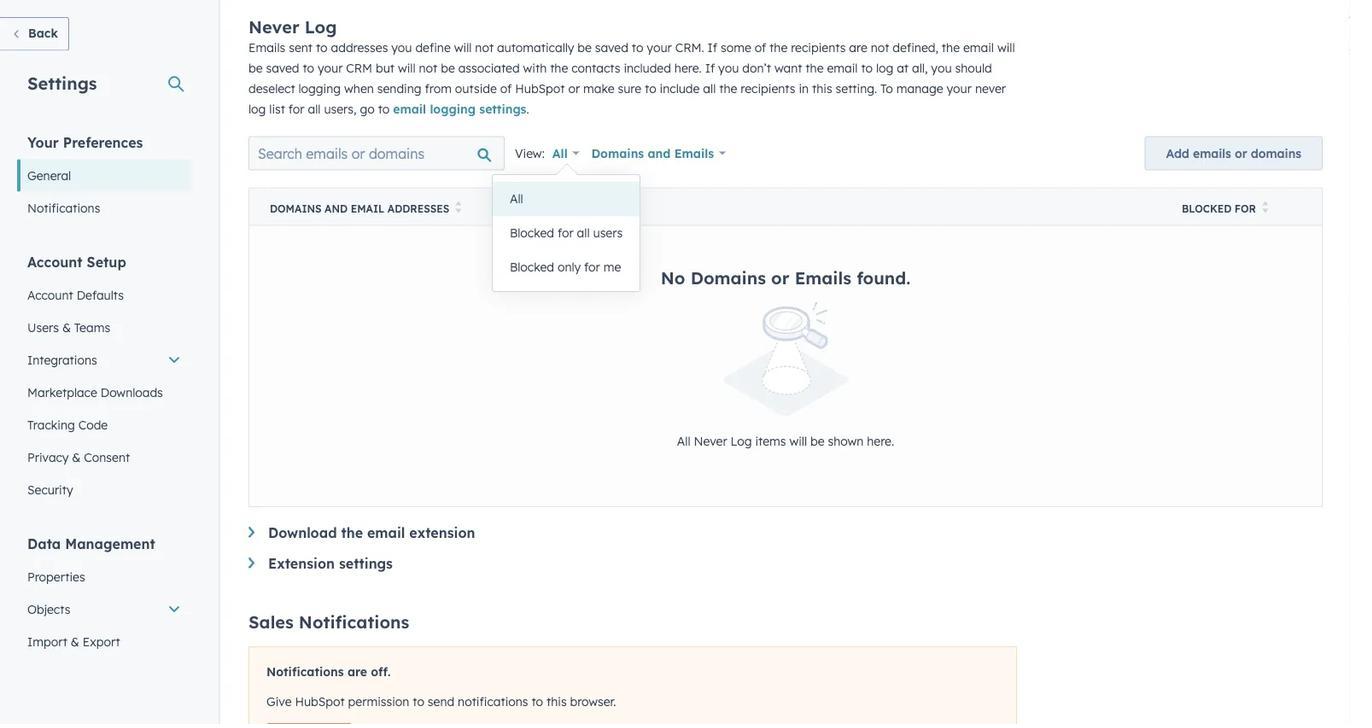 Task type: describe. For each thing, give the bounding box(es) containing it.
view:
[[515, 146, 545, 160]]

email left the extension in the bottom left of the page
[[367, 524, 405, 541]]

defaults
[[77, 287, 124, 302]]

the up in
[[806, 60, 824, 75]]

for inside button
[[584, 260, 600, 275]]

notifications for notifications are off.
[[267, 664, 344, 679]]

0 vertical spatial settings
[[479, 101, 527, 116]]

to up included
[[632, 40, 644, 55]]

setting.
[[836, 81, 877, 96]]

1 vertical spatial are
[[348, 664, 367, 679]]

or for add emails or domains
[[1235, 146, 1248, 160]]

0 horizontal spatial settings
[[339, 555, 393, 572]]

to right notifications
[[532, 694, 543, 709]]

will right define
[[454, 40, 472, 55]]

code
[[78, 417, 108, 432]]

caret image for download the email extension
[[249, 527, 255, 538]]

Search emails or domains search field
[[249, 136, 505, 170]]

sure
[[618, 81, 642, 96]]

tracking code
[[27, 417, 108, 432]]

.
[[527, 101, 529, 116]]

0 horizontal spatial never
[[249, 16, 300, 37]]

automatically
[[497, 40, 574, 55]]

teams
[[74, 320, 110, 335]]

account defaults
[[27, 287, 124, 302]]

emails
[[1193, 146, 1232, 160]]

1 vertical spatial of
[[500, 81, 512, 96]]

account for account defaults
[[27, 287, 73, 302]]

associated
[[458, 60, 520, 75]]

domains for domains and emails
[[591, 146, 644, 160]]

sending
[[377, 81, 422, 96]]

notifications for notifications
[[27, 200, 100, 215]]

notifications
[[458, 694, 528, 709]]

be up contacts
[[578, 40, 592, 55]]

blocked for button
[[1162, 188, 1323, 225]]

email up "setting."
[[827, 60, 858, 75]]

privacy
[[27, 450, 69, 465]]

objects
[[27, 602, 70, 617]]

account setup
[[27, 253, 126, 270]]

be left shown
[[811, 433, 825, 448]]

1 vertical spatial this
[[547, 694, 567, 709]]

email logging settings .
[[393, 101, 529, 116]]

data
[[27, 535, 61, 552]]

the up want
[[770, 40, 788, 55]]

me
[[604, 260, 621, 275]]

0 vertical spatial if
[[708, 40, 718, 55]]

emails sent to addresses you define will not automatically be saved to your crm. if some of the recipients are not defined, the email will be saved to your crm but will not be associated with the contacts included here. if you don't want the email to log at all, you should deselect logging when sending from outside of hubspot or make sure to include all the recipients in this setting. to manage your never log list for all users, go to
[[249, 40, 1015, 116]]

go
[[360, 101, 375, 116]]

the down some
[[719, 81, 738, 96]]

for inside the emails sent to addresses you define will not automatically be saved to your crm. if some of the recipients are not defined, the email will be saved to your crm but will not be associated with the contacts included here. if you don't want the email to log at all, you should deselect logging when sending from outside of hubspot or make sure to include all the recipients in this setting. to manage your never log list for all users, go to
[[289, 101, 305, 116]]

download
[[268, 524, 337, 541]]

give
[[267, 694, 292, 709]]

domains and emails
[[591, 146, 714, 160]]

the up should
[[942, 40, 960, 55]]

addresses
[[388, 202, 450, 215]]

when
[[344, 81, 374, 96]]

and for email
[[325, 202, 348, 215]]

0 horizontal spatial you
[[391, 40, 412, 55]]

all inside all dropdown button
[[553, 146, 568, 160]]

users
[[27, 320, 59, 335]]

users,
[[324, 101, 357, 116]]

permission
[[348, 694, 410, 709]]

addresses
[[331, 40, 388, 55]]

export
[[83, 634, 120, 649]]

shown
[[828, 433, 864, 448]]

blocked only for me button
[[493, 250, 640, 284]]

add
[[1166, 146, 1190, 160]]

blocked for
[[1182, 202, 1257, 215]]

1 vertical spatial all
[[308, 101, 321, 116]]

domains and emails button
[[580, 136, 737, 170]]

security
[[27, 482, 73, 497]]

logging inside the emails sent to addresses you define will not automatically be saved to your crm. if some of the recipients are not defined, the email will be saved to your crm but will not be associated with the contacts included here. if you don't want the email to log at all, you should deselect logging when sending from outside of hubspot or make sure to include all the recipients in this setting. to manage your never log list for all users, go to
[[299, 81, 341, 96]]

sent
[[289, 40, 313, 55]]

crm.
[[675, 40, 704, 55]]

browser.
[[570, 694, 616, 709]]

from
[[425, 81, 452, 96]]

outside
[[455, 81, 497, 96]]

list box containing all
[[493, 175, 640, 291]]

here. inside the emails sent to addresses you define will not automatically be saved to your crm. if some of the recipients are not defined, the email will be saved to your crm but will not be associated with the contacts included here. if you don't want the email to log at all, you should deselect logging when sending from outside of hubspot or make sure to include all the recipients in this setting. to manage your never log list for all users, go to
[[675, 60, 702, 75]]

items
[[756, 433, 786, 448]]

general
[[27, 168, 71, 183]]

tracking code link
[[17, 409, 191, 441]]

are inside the emails sent to addresses you define will not automatically be saved to your crm. if some of the recipients are not defined, the email will be saved to your crm but will not be associated with the contacts included here. if you don't want the email to log at all, you should deselect logging when sending from outside of hubspot or make sure to include all the recipients in this setting. to manage your never log list for all users, go to
[[849, 40, 868, 55]]

blocked for blocked only for me
[[510, 260, 554, 275]]

manage
[[897, 81, 944, 96]]

email logging settings link
[[393, 101, 527, 116]]

account setup element
[[17, 252, 191, 506]]

to right sent
[[316, 40, 328, 55]]

notifications are off.
[[267, 664, 391, 679]]

1 vertical spatial saved
[[266, 60, 299, 75]]

back link
[[0, 17, 69, 51]]

consent
[[84, 450, 130, 465]]

domains and email addresses button
[[249, 188, 1162, 225]]

this inside the emails sent to addresses you define will not automatically be saved to your crm. if some of the recipients are not defined, the email will be saved to your crm but will not be associated with the contacts included here. if you don't want the email to log at all, you should deselect logging when sending from outside of hubspot or make sure to include all the recipients in this setting. to manage your never log list for all users, go to
[[812, 81, 833, 96]]

include
[[660, 81, 700, 96]]

hubspot inside the emails sent to addresses you define will not automatically be saved to your crm. if some of the recipients are not defined, the email will be saved to your crm but will not be associated with the contacts included here. if you don't want the email to log at all, you should deselect logging when sending from outside of hubspot or make sure to include all the recipients in this setting. to manage your never log list for all users, go to
[[515, 81, 565, 96]]

sales notifications
[[249, 612, 409, 633]]

account for account setup
[[27, 253, 83, 270]]

blocked for all users
[[510, 226, 623, 240]]

off.
[[371, 664, 391, 679]]

2 vertical spatial domains
[[691, 267, 766, 288]]

back
[[28, 26, 58, 41]]

users & teams link
[[17, 311, 191, 344]]

2 horizontal spatial all
[[703, 81, 716, 96]]

integrations button
[[17, 344, 191, 376]]

data management element
[[17, 534, 191, 691]]

download the email extension
[[268, 524, 475, 541]]

extension
[[268, 555, 335, 572]]

1 vertical spatial if
[[705, 60, 715, 75]]

never log
[[249, 16, 337, 37]]

emails inside popup button
[[675, 146, 714, 160]]

included
[[624, 60, 671, 75]]

define
[[415, 40, 451, 55]]

& for teams
[[62, 320, 71, 335]]

add emails or domains button
[[1145, 136, 1323, 170]]

or inside the emails sent to addresses you define will not automatically be saved to your crm. if some of the recipients are not defined, the email will be saved to your crm but will not be associated with the contacts included here. if you don't want the email to log at all, you should deselect logging when sending from outside of hubspot or make sure to include all the recipients in this setting. to manage your never log list for all users, go to
[[568, 81, 580, 96]]

0 vertical spatial of
[[755, 40, 766, 55]]



Task type: vqa. For each thing, say whether or not it's contained in the screenshot.
left menu
no



Task type: locate. For each thing, give the bounding box(es) containing it.
or inside button
[[1235, 146, 1248, 160]]

logging down the from
[[430, 101, 476, 116]]

for left "me" in the top left of the page
[[584, 260, 600, 275]]

account up users
[[27, 287, 73, 302]]

settings
[[27, 72, 97, 94]]

1 horizontal spatial all
[[577, 226, 590, 240]]

some
[[721, 40, 752, 55]]

account defaults link
[[17, 279, 191, 311]]

blocked only for me
[[510, 260, 621, 275]]

privacy & consent link
[[17, 441, 191, 474]]

0 horizontal spatial press to sort. element
[[455, 201, 462, 216]]

1 vertical spatial your
[[318, 60, 343, 75]]

1 vertical spatial recipients
[[741, 81, 796, 96]]

you
[[391, 40, 412, 55], [719, 60, 739, 75], [931, 60, 952, 75]]

be up the from
[[441, 60, 455, 75]]

not
[[475, 40, 494, 55], [871, 40, 890, 55], [419, 60, 438, 75]]

marketplace downloads link
[[17, 376, 191, 409]]

are
[[849, 40, 868, 55], [348, 664, 367, 679]]

found.
[[857, 267, 911, 288]]

marketplace
[[27, 385, 97, 400]]

logging up users,
[[299, 81, 341, 96]]

email
[[964, 40, 994, 55], [827, 60, 858, 75], [393, 101, 426, 116], [367, 524, 405, 541]]

1 vertical spatial domains
[[270, 202, 322, 215]]

you down some
[[719, 60, 739, 75]]

caret image left extension
[[249, 558, 255, 569]]

caret image
[[249, 527, 255, 538], [249, 558, 255, 569]]

1 horizontal spatial never
[[694, 433, 727, 448]]

0 vertical spatial log
[[876, 60, 894, 75]]

settings down outside on the top left of page
[[479, 101, 527, 116]]

0 vertical spatial and
[[648, 146, 671, 160]]

& right users
[[62, 320, 71, 335]]

0 vertical spatial log
[[305, 16, 337, 37]]

0 horizontal spatial and
[[325, 202, 348, 215]]

0 vertical spatial this
[[812, 81, 833, 96]]

this left "browser." on the left bottom of the page
[[547, 694, 567, 709]]

domains and email addresses
[[270, 202, 450, 215]]

to left send
[[413, 694, 425, 709]]

to down sent
[[303, 60, 314, 75]]

0 vertical spatial saved
[[595, 40, 629, 55]]

0 vertical spatial hubspot
[[515, 81, 565, 96]]

2 horizontal spatial you
[[931, 60, 952, 75]]

1 vertical spatial logging
[[430, 101, 476, 116]]

not up associated
[[475, 40, 494, 55]]

2 vertical spatial your
[[947, 81, 972, 96]]

log left the at
[[876, 60, 894, 75]]

1 horizontal spatial and
[[648, 146, 671, 160]]

here.
[[675, 60, 702, 75], [867, 433, 895, 448]]

1 horizontal spatial of
[[755, 40, 766, 55]]

emails up domains and email addresses button
[[675, 146, 714, 160]]

downloads
[[101, 385, 163, 400]]

0 vertical spatial &
[[62, 320, 71, 335]]

users
[[593, 226, 623, 240]]

here. right shown
[[867, 433, 895, 448]]

1 horizontal spatial all
[[553, 146, 568, 160]]

domains
[[1251, 146, 1302, 160]]

marketplace downloads
[[27, 385, 163, 400]]

0 horizontal spatial or
[[568, 81, 580, 96]]

press to sort. element inside blocked for button
[[1263, 201, 1269, 216]]

0 horizontal spatial emails
[[249, 40, 286, 55]]

your preferences element
[[17, 133, 191, 224]]

and inside button
[[325, 202, 348, 215]]

only
[[558, 260, 581, 275]]

recipients up want
[[791, 40, 846, 55]]

1 press to sort. element from the left
[[455, 201, 462, 216]]

2 vertical spatial all
[[677, 433, 691, 448]]

hubspot
[[515, 81, 565, 96], [295, 694, 345, 709]]

&
[[62, 320, 71, 335], [72, 450, 81, 465], [71, 634, 79, 649]]

1 vertical spatial notifications
[[299, 612, 409, 633]]

1 horizontal spatial this
[[812, 81, 833, 96]]

your
[[27, 134, 59, 151]]

0 horizontal spatial of
[[500, 81, 512, 96]]

1 vertical spatial here.
[[867, 433, 895, 448]]

press to sort. image
[[455, 201, 462, 213], [1263, 201, 1269, 213]]

2 press to sort. image from the left
[[1263, 201, 1269, 213]]

of up the don't
[[755, 40, 766, 55]]

0 vertical spatial here.
[[675, 60, 702, 75]]

notifications up notifications are off. on the left bottom
[[299, 612, 409, 633]]

press to sort. image right addresses
[[455, 201, 462, 213]]

1 horizontal spatial here.
[[867, 433, 895, 448]]

caret image inside extension settings dropdown button
[[249, 558, 255, 569]]

1 vertical spatial all
[[510, 191, 523, 206]]

2 horizontal spatial your
[[947, 81, 972, 96]]

1 vertical spatial log
[[731, 433, 752, 448]]

if
[[708, 40, 718, 55], [705, 60, 715, 75]]

& right privacy
[[72, 450, 81, 465]]

& left export
[[71, 634, 79, 649]]

recipients down the don't
[[741, 81, 796, 96]]

0 vertical spatial notifications
[[27, 200, 100, 215]]

if right crm.
[[708, 40, 718, 55]]

add emails or domains
[[1166, 146, 1302, 160]]

all button
[[552, 136, 580, 170]]

0 vertical spatial recipients
[[791, 40, 846, 55]]

give hubspot permission to send notifications to this browser.
[[267, 694, 616, 709]]

2 horizontal spatial domains
[[691, 267, 766, 288]]

blocked down emails
[[1182, 202, 1232, 215]]

blocked up blocked only for me
[[510, 226, 554, 240]]

2 horizontal spatial or
[[1235, 146, 1248, 160]]

log left items
[[731, 433, 752, 448]]

1 vertical spatial account
[[27, 287, 73, 302]]

but
[[376, 60, 395, 75]]

domains inside 'domains and emails' popup button
[[591, 146, 644, 160]]

will right items
[[790, 433, 807, 448]]

1 vertical spatial &
[[72, 450, 81, 465]]

0 vertical spatial account
[[27, 253, 83, 270]]

don't
[[743, 60, 771, 75]]

press to sort. image right blocked for at the right top of the page
[[1263, 201, 1269, 213]]

of down associated
[[500, 81, 512, 96]]

if left the don't
[[705, 60, 715, 75]]

deselect
[[249, 81, 295, 96]]

all never log items will be shown here.
[[677, 433, 895, 448]]

press to sort. image for blocked for
[[1263, 201, 1269, 213]]

1 caret image from the top
[[249, 527, 255, 538]]

2 vertical spatial &
[[71, 634, 79, 649]]

import & export link
[[17, 626, 191, 658]]

your down should
[[947, 81, 972, 96]]

send
[[428, 694, 455, 709]]

caret image left download
[[249, 527, 255, 538]]

1 account from the top
[[27, 253, 83, 270]]

objects button
[[17, 593, 191, 626]]

hubspot down notifications are off. on the left bottom
[[295, 694, 345, 709]]

notifications up "give"
[[267, 664, 344, 679]]

& inside "link"
[[71, 634, 79, 649]]

list box
[[493, 175, 640, 291]]

1 vertical spatial blocked
[[510, 226, 554, 240]]

and down include
[[648, 146, 671, 160]]

log left list at the top left of the page
[[249, 101, 266, 116]]

all right include
[[703, 81, 716, 96]]

0 horizontal spatial log
[[249, 101, 266, 116]]

to
[[881, 81, 893, 96]]

general link
[[17, 159, 191, 192]]

0 vertical spatial caret image
[[249, 527, 255, 538]]

0 vertical spatial domains
[[591, 146, 644, 160]]

and inside popup button
[[648, 146, 671, 160]]

1 horizontal spatial saved
[[595, 40, 629, 55]]

settings
[[479, 101, 527, 116], [339, 555, 393, 572]]

notifications inside your preferences element
[[27, 200, 100, 215]]

0 horizontal spatial press to sort. image
[[455, 201, 462, 213]]

2 vertical spatial all
[[577, 226, 590, 240]]

you up but
[[391, 40, 412, 55]]

0 horizontal spatial hubspot
[[295, 694, 345, 709]]

1 horizontal spatial log
[[876, 60, 894, 75]]

with
[[523, 60, 547, 75]]

the
[[770, 40, 788, 55], [942, 40, 960, 55], [550, 60, 568, 75], [806, 60, 824, 75], [719, 81, 738, 96], [341, 524, 363, 541]]

all inside button
[[577, 226, 590, 240]]

at
[[897, 60, 909, 75]]

0 vertical spatial blocked
[[1182, 202, 1232, 215]]

will right but
[[398, 60, 416, 75]]

press to sort. image for domains and email addresses
[[455, 201, 462, 213]]

and left "email"
[[325, 202, 348, 215]]

domains right all dropdown button
[[591, 146, 644, 160]]

not left the defined,
[[871, 40, 890, 55]]

properties link
[[17, 561, 191, 593]]

0 horizontal spatial domains
[[270, 202, 322, 215]]

contacts
[[572, 60, 621, 75]]

settings down download the email extension on the left of the page
[[339, 555, 393, 572]]

here. down crm.
[[675, 60, 702, 75]]

you right all,
[[931, 60, 952, 75]]

management
[[65, 535, 155, 552]]

0 vertical spatial your
[[647, 40, 672, 55]]

the right with
[[550, 60, 568, 75]]

blocked for blocked for
[[1182, 202, 1232, 215]]

0 horizontal spatial this
[[547, 694, 567, 709]]

0 vertical spatial logging
[[299, 81, 341, 96]]

blocked for blocked for all users
[[510, 226, 554, 240]]

1 vertical spatial emails
[[675, 146, 714, 160]]

saved up contacts
[[595, 40, 629, 55]]

email down sending
[[393, 101, 426, 116]]

will up 'never' at the top of page
[[998, 40, 1015, 55]]

1 horizontal spatial you
[[719, 60, 739, 75]]

never left items
[[694, 433, 727, 448]]

all left the 'users'
[[577, 226, 590, 240]]

extension
[[409, 524, 475, 541]]

emails down "never log" at the top
[[249, 40, 286, 55]]

0 horizontal spatial log
[[305, 16, 337, 37]]

log up sent
[[305, 16, 337, 37]]

your up included
[[647, 40, 672, 55]]

defined,
[[893, 40, 939, 55]]

emails
[[249, 40, 286, 55], [675, 146, 714, 160], [795, 267, 852, 288]]

0 horizontal spatial your
[[318, 60, 343, 75]]

blocked inside button
[[510, 260, 554, 275]]

hubspot down with
[[515, 81, 565, 96]]

emails left found.
[[795, 267, 852, 288]]

1 vertical spatial caret image
[[249, 558, 255, 569]]

press to sort. element
[[455, 201, 462, 216], [1263, 201, 1269, 216]]

press to sort. element for blocked for
[[1263, 201, 1269, 216]]

caret image for extension settings
[[249, 558, 255, 569]]

sales
[[249, 612, 294, 633]]

notifications down the general
[[27, 200, 100, 215]]

all
[[703, 81, 716, 96], [308, 101, 321, 116], [577, 226, 590, 240]]

users & teams
[[27, 320, 110, 335]]

for down 'add emails or domains' button
[[1235, 202, 1257, 215]]

extension settings button
[[249, 555, 1323, 572]]

are up "setting."
[[849, 40, 868, 55]]

1 horizontal spatial or
[[771, 267, 790, 288]]

0 vertical spatial or
[[568, 81, 580, 96]]

to up "setting."
[[861, 60, 873, 75]]

& for export
[[71, 634, 79, 649]]

import
[[27, 634, 67, 649]]

never
[[249, 16, 300, 37], [694, 433, 727, 448]]

all inside all button
[[510, 191, 523, 206]]

import & export
[[27, 634, 120, 649]]

1 horizontal spatial not
[[475, 40, 494, 55]]

1 horizontal spatial press to sort. image
[[1263, 201, 1269, 213]]

1 horizontal spatial hubspot
[[515, 81, 565, 96]]

1 vertical spatial and
[[325, 202, 348, 215]]

& for consent
[[72, 450, 81, 465]]

be up deselect
[[249, 60, 263, 75]]

0 horizontal spatial all
[[308, 101, 321, 116]]

1 vertical spatial log
[[249, 101, 266, 116]]

1 horizontal spatial log
[[731, 433, 752, 448]]

the up extension settings
[[341, 524, 363, 541]]

make
[[583, 81, 615, 96]]

1 horizontal spatial domains
[[591, 146, 644, 160]]

integrations
[[27, 352, 97, 367]]

domains left "email"
[[270, 202, 322, 215]]

properties
[[27, 569, 85, 584]]

domains for domains and email addresses
[[270, 202, 322, 215]]

2 press to sort. element from the left
[[1263, 201, 1269, 216]]

account up account defaults
[[27, 253, 83, 270]]

1 horizontal spatial are
[[849, 40, 868, 55]]

2 vertical spatial emails
[[795, 267, 852, 288]]

2 vertical spatial blocked
[[510, 260, 554, 275]]

caret image inside download the email extension 'dropdown button'
[[249, 527, 255, 538]]

1 horizontal spatial your
[[647, 40, 672, 55]]

will
[[454, 40, 472, 55], [998, 40, 1015, 55], [398, 60, 416, 75], [790, 433, 807, 448]]

2 vertical spatial notifications
[[267, 664, 344, 679]]

0 horizontal spatial are
[[348, 664, 367, 679]]

0 horizontal spatial logging
[[299, 81, 341, 96]]

or for no domains or emails found.
[[771, 267, 790, 288]]

for right list at the top left of the page
[[289, 101, 305, 116]]

press to sort. element right blocked for at the right top of the page
[[1263, 201, 1269, 216]]

press to sort. image inside domains and email addresses button
[[455, 201, 462, 213]]

press to sort. image inside blocked for button
[[1263, 201, 1269, 213]]

domains
[[591, 146, 644, 160], [270, 202, 322, 215], [691, 267, 766, 288]]

email
[[351, 202, 385, 215]]

are left the off.
[[348, 664, 367, 679]]

2 horizontal spatial all
[[677, 433, 691, 448]]

press to sort. element right addresses
[[455, 201, 462, 216]]

domains right no
[[691, 267, 766, 288]]

1 horizontal spatial emails
[[675, 146, 714, 160]]

2 caret image from the top
[[249, 558, 255, 569]]

this right in
[[812, 81, 833, 96]]

0 horizontal spatial saved
[[266, 60, 299, 75]]

2 horizontal spatial emails
[[795, 267, 852, 288]]

blocked left only
[[510, 260, 554, 275]]

0 horizontal spatial not
[[419, 60, 438, 75]]

0 vertical spatial emails
[[249, 40, 286, 55]]

blocked
[[1182, 202, 1232, 215], [510, 226, 554, 240], [510, 260, 554, 275]]

saved up deselect
[[266, 60, 299, 75]]

blocked for all users button
[[493, 216, 640, 250]]

0 vertical spatial all
[[553, 146, 568, 160]]

to right 'go'
[[378, 101, 390, 116]]

1 vertical spatial hubspot
[[295, 694, 345, 709]]

domains inside domains and email addresses button
[[270, 202, 322, 215]]

setup
[[87, 253, 126, 270]]

data management
[[27, 535, 155, 552]]

1 press to sort. image from the left
[[455, 201, 462, 213]]

2 horizontal spatial not
[[871, 40, 890, 55]]

2 vertical spatial or
[[771, 267, 790, 288]]

security link
[[17, 474, 191, 506]]

email up should
[[964, 40, 994, 55]]

0 vertical spatial never
[[249, 16, 300, 37]]

all left users,
[[308, 101, 321, 116]]

your left crm on the top
[[318, 60, 343, 75]]

in
[[799, 81, 809, 96]]

to down included
[[645, 81, 657, 96]]

logging
[[299, 81, 341, 96], [430, 101, 476, 116]]

2 account from the top
[[27, 287, 73, 302]]

press to sort. element for domains and email addresses
[[455, 201, 462, 216]]

emails inside the emails sent to addresses you define will not automatically be saved to your crm. if some of the recipients are not defined, the email will be saved to your crm but will not be associated with the contacts included here. if you don't want the email to log at all, you should deselect logging when sending from outside of hubspot or make sure to include all the recipients in this setting. to manage your never log list for all users, go to
[[249, 40, 286, 55]]

list
[[269, 101, 285, 116]]

not down define
[[419, 60, 438, 75]]

0 vertical spatial are
[[849, 40, 868, 55]]

for down all button
[[558, 226, 574, 240]]

all,
[[912, 60, 928, 75]]

and for emails
[[648, 146, 671, 160]]

never up sent
[[249, 16, 300, 37]]

no domains or emails found.
[[661, 267, 911, 288]]

1 horizontal spatial logging
[[430, 101, 476, 116]]

press to sort. element inside domains and email addresses button
[[455, 201, 462, 216]]

download the email extension button
[[249, 524, 1323, 541]]



